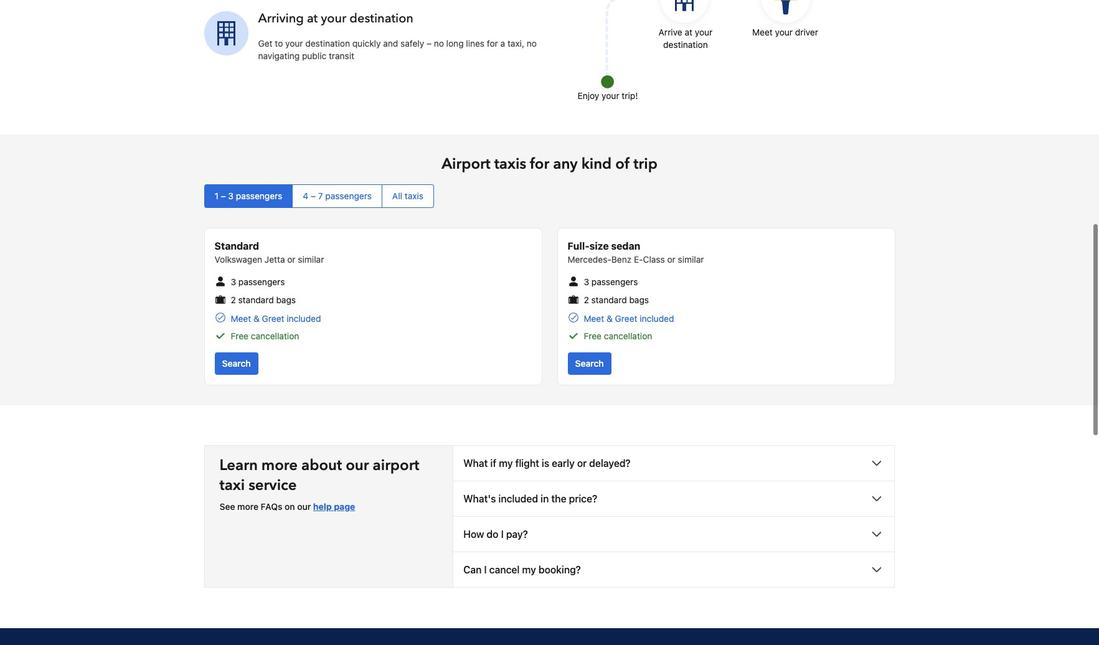 Task type: locate. For each thing, give the bounding box(es) containing it.
1 bags from the left
[[276, 295, 296, 305]]

3 passengers
[[231, 277, 285, 287], [584, 277, 638, 287]]

3 passengers for volkswagen
[[231, 277, 285, 287]]

1 2 standard bags from the left
[[231, 295, 296, 305]]

0 horizontal spatial –
[[221, 191, 226, 201]]

2 bags from the left
[[630, 295, 649, 305]]

booking?
[[539, 564, 581, 575]]

2 down volkswagen
[[231, 295, 236, 305]]

7
[[318, 191, 323, 201]]

similar
[[298, 254, 324, 265], [678, 254, 704, 265]]

2 no from the left
[[527, 38, 537, 49]]

or right jetta at top
[[287, 254, 296, 265]]

search for volkswagen
[[222, 358, 251, 369]]

1 free cancellation from the left
[[231, 331, 299, 341]]

airport
[[442, 154, 491, 174]]

standard for volkswagen
[[238, 295, 274, 305]]

class
[[643, 254, 665, 265]]

1 horizontal spatial –
[[311, 191, 316, 201]]

3 right 1 on the top
[[228, 191, 234, 201]]

bags down jetta at top
[[276, 295, 296, 305]]

your for arrive at your destination
[[695, 27, 713, 37]]

1 horizontal spatial search button
[[568, 352, 612, 375]]

– right 1 on the top
[[221, 191, 226, 201]]

1 horizontal spatial similar
[[678, 254, 704, 265]]

taxis inside 'sort results by' element
[[405, 191, 424, 201]]

or inside dropdown button
[[577, 458, 587, 469]]

1 horizontal spatial included
[[499, 493, 538, 504]]

at right arriving
[[307, 10, 318, 27]]

2 3 passengers from the left
[[584, 277, 638, 287]]

your left driver
[[775, 27, 793, 37]]

for
[[487, 38, 498, 49], [530, 154, 550, 174]]

– right safely
[[427, 38, 432, 49]]

standard
[[238, 295, 274, 305], [592, 295, 627, 305]]

0 horizontal spatial search button
[[215, 352, 258, 375]]

bags for sedan
[[630, 295, 649, 305]]

3 down mercedes-
[[584, 277, 589, 287]]

2 search from the left
[[575, 358, 604, 369]]

0 horizontal spatial i
[[484, 564, 487, 575]]

included
[[287, 313, 321, 324], [640, 313, 674, 324], [499, 493, 538, 504]]

2 free cancellation from the left
[[584, 331, 653, 341]]

passengers down benz
[[592, 277, 638, 287]]

my right "if"
[[499, 458, 513, 469]]

your for get to your destination quickly and safely – no long lines for a taxi, no navigating public transit
[[285, 38, 303, 49]]

similar inside full-size sedan mercedes-benz e-class or similar
[[678, 254, 704, 265]]

0 horizontal spatial bags
[[276, 295, 296, 305]]

3
[[228, 191, 234, 201], [231, 277, 236, 287], [584, 277, 589, 287]]

transit
[[329, 50, 355, 61]]

1 horizontal spatial my
[[522, 564, 536, 575]]

0 vertical spatial for
[[487, 38, 498, 49]]

more
[[262, 455, 298, 476], [237, 501, 259, 512]]

2 similar from the left
[[678, 254, 704, 265]]

1 horizontal spatial 3 passengers
[[584, 277, 638, 287]]

1 horizontal spatial meet
[[584, 313, 604, 324]]

arrive at your destination
[[659, 27, 713, 50]]

the
[[552, 493, 567, 504]]

standard
[[215, 240, 259, 252]]

1 greet from the left
[[262, 313, 284, 324]]

0 horizontal spatial 3 passengers
[[231, 277, 285, 287]]

1 horizontal spatial meet & greet included
[[584, 313, 674, 324]]

meet down mercedes-
[[584, 313, 604, 324]]

2 for size
[[584, 295, 589, 305]]

1 free from the left
[[231, 331, 249, 341]]

1 horizontal spatial free cancellation
[[584, 331, 653, 341]]

2 2 from the left
[[584, 295, 589, 305]]

your right arrive
[[695, 27, 713, 37]]

meet & greet included down benz
[[584, 313, 674, 324]]

destination inside arrive at your destination
[[664, 39, 708, 50]]

0 horizontal spatial free cancellation
[[231, 331, 299, 341]]

meet left driver
[[753, 27, 773, 37]]

1 & from the left
[[254, 313, 260, 324]]

1 standard from the left
[[238, 295, 274, 305]]

our right on on the left of the page
[[297, 501, 311, 512]]

to
[[275, 38, 283, 49]]

3 passengers down jetta at top
[[231, 277, 285, 287]]

your inside get to your destination quickly and safely – no long lines for a taxi, no navigating public transit
[[285, 38, 303, 49]]

1 horizontal spatial or
[[577, 458, 587, 469]]

0 horizontal spatial at
[[307, 10, 318, 27]]

1 horizontal spatial search
[[575, 358, 604, 369]]

public
[[302, 50, 327, 61]]

greet for jetta
[[262, 313, 284, 324]]

or right class
[[668, 254, 676, 265]]

bags down e-
[[630, 295, 649, 305]]

destination up public
[[306, 38, 350, 49]]

meet & greet included for sedan
[[584, 313, 674, 324]]

1 vertical spatial i
[[484, 564, 487, 575]]

0 horizontal spatial no
[[434, 38, 444, 49]]

similar right class
[[678, 254, 704, 265]]

size
[[590, 240, 609, 252]]

cancel
[[490, 564, 520, 575]]

free for size
[[584, 331, 602, 341]]

do
[[487, 529, 499, 540]]

2 standard bags down benz
[[584, 295, 649, 305]]

standard volkswagen jetta or similar
[[215, 240, 324, 265]]

0 horizontal spatial 2 standard bags
[[231, 295, 296, 305]]

2 standard bags down jetta at top
[[231, 295, 296, 305]]

0 horizontal spatial or
[[287, 254, 296, 265]]

meet your driver
[[753, 27, 819, 37]]

3 for full-
[[584, 277, 589, 287]]

0 vertical spatial my
[[499, 458, 513, 469]]

no right taxi,
[[527, 38, 537, 49]]

standard down volkswagen
[[238, 295, 274, 305]]

my right "cancel"
[[522, 564, 536, 575]]

1 horizontal spatial 2
[[584, 295, 589, 305]]

search
[[222, 358, 251, 369], [575, 358, 604, 369]]

meet down volkswagen
[[231, 313, 251, 324]]

– inside get to your destination quickly and safely – no long lines for a taxi, no navigating public transit
[[427, 38, 432, 49]]

2 standard bags
[[231, 295, 296, 305], [584, 295, 649, 305]]

0 horizontal spatial search
[[222, 358, 251, 369]]

meet & greet included down jetta at top
[[231, 313, 321, 324]]

free cancellation for sedan
[[584, 331, 653, 341]]

0 horizontal spatial our
[[297, 501, 311, 512]]

3 passengers for size
[[584, 277, 638, 287]]

at inside arrive at your destination
[[685, 27, 693, 37]]

more right learn
[[262, 455, 298, 476]]

3 down volkswagen
[[231, 277, 236, 287]]

& down volkswagen
[[254, 313, 260, 324]]

1 horizontal spatial more
[[262, 455, 298, 476]]

& down benz
[[607, 313, 613, 324]]

1 cancellation from the left
[[251, 331, 299, 341]]

help page link
[[313, 501, 355, 512]]

0 horizontal spatial free
[[231, 331, 249, 341]]

1 horizontal spatial standard
[[592, 295, 627, 305]]

2 for volkswagen
[[231, 295, 236, 305]]

1 meet & greet included from the left
[[231, 313, 321, 324]]

similar right jetta at top
[[298, 254, 324, 265]]

greet down benz
[[615, 313, 638, 324]]

how do i pay? button
[[454, 517, 895, 552]]

0 horizontal spatial for
[[487, 38, 498, 49]]

or inside full-size sedan mercedes-benz e-class or similar
[[668, 254, 676, 265]]

1 3 passengers from the left
[[231, 277, 285, 287]]

0 horizontal spatial meet
[[231, 313, 251, 324]]

2 standard from the left
[[592, 295, 627, 305]]

bags
[[276, 295, 296, 305], [630, 295, 649, 305]]

0 vertical spatial taxis
[[495, 154, 526, 174]]

taxis for airport
[[495, 154, 526, 174]]

& for size
[[607, 313, 613, 324]]

cancellation
[[251, 331, 299, 341], [604, 331, 653, 341]]

can
[[464, 564, 482, 575]]

delayed?
[[590, 458, 631, 469]]

passengers right 1 on the top
[[236, 191, 282, 201]]

1 2 from the left
[[231, 295, 236, 305]]

at right arrive
[[685, 27, 693, 37]]

2 & from the left
[[607, 313, 613, 324]]

benz
[[612, 254, 632, 265]]

meet & greet included
[[231, 313, 321, 324], [584, 313, 674, 324]]

your
[[321, 10, 347, 27], [695, 27, 713, 37], [775, 27, 793, 37], [285, 38, 303, 49], [602, 90, 620, 101]]

volkswagen
[[215, 254, 262, 265]]

more right see
[[237, 501, 259, 512]]

0 horizontal spatial 2
[[231, 295, 236, 305]]

1 vertical spatial taxis
[[405, 191, 424, 201]]

0 vertical spatial i
[[501, 529, 504, 540]]

2 horizontal spatial meet
[[753, 27, 773, 37]]

2 search button from the left
[[568, 352, 612, 375]]

2 horizontal spatial or
[[668, 254, 676, 265]]

2 greet from the left
[[615, 313, 638, 324]]

meet for full-
[[584, 313, 604, 324]]

1 horizontal spatial i
[[501, 529, 504, 540]]

2 cancellation from the left
[[604, 331, 653, 341]]

taxis right all
[[405, 191, 424, 201]]

0 horizontal spatial standard
[[238, 295, 274, 305]]

our right the about on the left
[[346, 455, 369, 476]]

0 horizontal spatial included
[[287, 313, 321, 324]]

–
[[427, 38, 432, 49], [221, 191, 226, 201], [311, 191, 316, 201]]

0 vertical spatial our
[[346, 455, 369, 476]]

1 horizontal spatial cancellation
[[604, 331, 653, 341]]

2 meet & greet included from the left
[[584, 313, 674, 324]]

destination up and
[[350, 10, 414, 27]]

for left a
[[487, 38, 498, 49]]

1
[[215, 191, 219, 201]]

greet
[[262, 313, 284, 324], [615, 313, 638, 324]]

meet
[[753, 27, 773, 37], [231, 313, 251, 324], [584, 313, 604, 324]]

0 horizontal spatial greet
[[262, 313, 284, 324]]

3 passengers down benz
[[584, 277, 638, 287]]

how do i pay?
[[464, 529, 528, 540]]

– for 1 – 3 passengers
[[221, 191, 226, 201]]

1 horizontal spatial 2 standard bags
[[584, 295, 649, 305]]

2 down mercedes-
[[584, 295, 589, 305]]

lines
[[466, 38, 485, 49]]

0 horizontal spatial &
[[254, 313, 260, 324]]

i right 'can'
[[484, 564, 487, 575]]

any
[[553, 154, 578, 174]]

my inside dropdown button
[[499, 458, 513, 469]]

greet down jetta at top
[[262, 313, 284, 324]]

passengers
[[236, 191, 282, 201], [325, 191, 372, 201], [239, 277, 285, 287], [592, 277, 638, 287]]

1 similar from the left
[[298, 254, 324, 265]]

2 horizontal spatial –
[[427, 38, 432, 49]]

taxis
[[495, 154, 526, 174], [405, 191, 424, 201]]

my
[[499, 458, 513, 469], [522, 564, 536, 575]]

0 horizontal spatial taxis
[[405, 191, 424, 201]]

0 horizontal spatial similar
[[298, 254, 324, 265]]

included for sedan
[[640, 313, 674, 324]]

destination
[[350, 10, 414, 27], [306, 38, 350, 49], [664, 39, 708, 50]]

1 search from the left
[[222, 358, 251, 369]]

1 horizontal spatial no
[[527, 38, 537, 49]]

1 horizontal spatial free
[[584, 331, 602, 341]]

destination inside get to your destination quickly and safely – no long lines for a taxi, no navigating public transit
[[306, 38, 350, 49]]

your right to
[[285, 38, 303, 49]]

navigating
[[258, 50, 300, 61]]

1 horizontal spatial &
[[607, 313, 613, 324]]

faqs
[[261, 501, 282, 512]]

no left long
[[434, 38, 444, 49]]

included for jetta
[[287, 313, 321, 324]]

booking airport taxi image
[[596, 0, 857, 95], [204, 11, 248, 56]]

0 horizontal spatial my
[[499, 458, 513, 469]]

i
[[501, 529, 504, 540], [484, 564, 487, 575]]

0 vertical spatial more
[[262, 455, 298, 476]]

1 horizontal spatial taxis
[[495, 154, 526, 174]]

sedan
[[611, 240, 641, 252]]

standard down benz
[[592, 295, 627, 305]]

2 free from the left
[[584, 331, 602, 341]]

jetta
[[265, 254, 285, 265]]

1 search button from the left
[[215, 352, 258, 375]]

0 horizontal spatial cancellation
[[251, 331, 299, 341]]

what's
[[464, 493, 496, 504]]

1 horizontal spatial at
[[685, 27, 693, 37]]

free
[[231, 331, 249, 341], [584, 331, 602, 341]]

1 vertical spatial my
[[522, 564, 536, 575]]

destination down arrive
[[664, 39, 708, 50]]

1 horizontal spatial bags
[[630, 295, 649, 305]]

your for arriving at your destination
[[321, 10, 347, 27]]

or right early in the right of the page
[[577, 458, 587, 469]]

similar inside standard volkswagen jetta or similar
[[298, 254, 324, 265]]

0 horizontal spatial meet & greet included
[[231, 313, 321, 324]]

2
[[231, 295, 236, 305], [584, 295, 589, 305]]

1 horizontal spatial our
[[346, 455, 369, 476]]

free cancellation
[[231, 331, 299, 341], [584, 331, 653, 341]]

at
[[307, 10, 318, 27], [685, 27, 693, 37]]

for left any
[[530, 154, 550, 174]]

taxi,
[[508, 38, 525, 49]]

your inside arrive at your destination
[[695, 27, 713, 37]]

i right do
[[501, 529, 504, 540]]

destination for arrive at your destination
[[664, 39, 708, 50]]

2 2 standard bags from the left
[[584, 295, 649, 305]]

4 – 7 passengers
[[303, 191, 372, 201]]

1 horizontal spatial for
[[530, 154, 550, 174]]

– left 7
[[311, 191, 316, 201]]

is
[[542, 458, 550, 469]]

2 horizontal spatial included
[[640, 313, 674, 324]]

passengers down jetta at top
[[239, 277, 285, 287]]

taxis right airport
[[495, 154, 526, 174]]

on
[[285, 501, 295, 512]]

airport taxis for any kind of trip
[[442, 154, 658, 174]]

1 vertical spatial more
[[237, 501, 259, 512]]

your up transit
[[321, 10, 347, 27]]

1 vertical spatial for
[[530, 154, 550, 174]]

1 horizontal spatial greet
[[615, 313, 638, 324]]



Task type: vqa. For each thing, say whether or not it's contained in the screenshot.
Enjoy your trip!
yes



Task type: describe. For each thing, give the bounding box(es) containing it.
arrive
[[659, 27, 683, 37]]

included inside dropdown button
[[499, 493, 538, 504]]

can i cancel my booking? button
[[454, 552, 895, 587]]

what if my flight is early or delayed? button
[[454, 446, 895, 481]]

0 horizontal spatial more
[[237, 501, 259, 512]]

search button for volkswagen
[[215, 352, 258, 375]]

trip
[[634, 154, 658, 174]]

quickly
[[353, 38, 381, 49]]

how
[[464, 529, 484, 540]]

a
[[501, 38, 505, 49]]

long
[[447, 38, 464, 49]]

e-
[[634, 254, 643, 265]]

in
[[541, 493, 549, 504]]

airport
[[373, 455, 419, 476]]

what's included in the price? button
[[454, 481, 895, 516]]

1 vertical spatial our
[[297, 501, 311, 512]]

3 inside 'sort results by' element
[[228, 191, 234, 201]]

i inside can i cancel my booking? dropdown button
[[484, 564, 487, 575]]

trip!
[[622, 90, 638, 101]]

help
[[313, 501, 332, 512]]

get
[[258, 38, 273, 49]]

standard for size
[[592, 295, 627, 305]]

about
[[302, 455, 342, 476]]

greet for sedan
[[615, 313, 638, 324]]

0 horizontal spatial booking airport taxi image
[[204, 11, 248, 56]]

driver
[[795, 27, 819, 37]]

what's included in the price?
[[464, 493, 598, 504]]

enjoy your trip!
[[578, 90, 638, 101]]

all
[[392, 191, 402, 201]]

all taxis
[[392, 191, 424, 201]]

cancellation for jetta
[[251, 331, 299, 341]]

learn more about our airport taxi service see more faqs on our help page
[[220, 455, 419, 512]]

flight
[[516, 458, 540, 469]]

and
[[383, 38, 398, 49]]

at for arriving
[[307, 10, 318, 27]]

2 standard bags for sedan
[[584, 295, 649, 305]]

of
[[616, 154, 630, 174]]

search button for size
[[568, 352, 612, 375]]

cancellation for sedan
[[604, 331, 653, 341]]

if
[[491, 458, 497, 469]]

service
[[249, 475, 297, 496]]

get to your destination quickly and safely – no long lines for a taxi, no navigating public transit
[[258, 38, 537, 61]]

free cancellation for jetta
[[231, 331, 299, 341]]

taxi
[[220, 475, 245, 496]]

free for volkswagen
[[231, 331, 249, 341]]

& for volkswagen
[[254, 313, 260, 324]]

full-size sedan mercedes-benz e-class or similar
[[568, 240, 704, 265]]

mercedes-
[[568, 254, 612, 265]]

learn
[[220, 455, 258, 476]]

kind
[[582, 154, 612, 174]]

search for size
[[575, 358, 604, 369]]

3 for standard
[[231, 277, 236, 287]]

4
[[303, 191, 309, 201]]

your left trip! at right top
[[602, 90, 620, 101]]

sort results by element
[[204, 184, 896, 208]]

price?
[[569, 493, 598, 504]]

safely
[[401, 38, 424, 49]]

what
[[464, 458, 488, 469]]

for inside get to your destination quickly and safely – no long lines for a taxi, no navigating public transit
[[487, 38, 498, 49]]

my inside dropdown button
[[522, 564, 536, 575]]

pay?
[[506, 529, 528, 540]]

destination for arriving at your destination
[[350, 10, 414, 27]]

passengers right 7
[[325, 191, 372, 201]]

page
[[334, 501, 355, 512]]

bags for jetta
[[276, 295, 296, 305]]

enjoy
[[578, 90, 600, 101]]

1 – 3 passengers
[[215, 191, 282, 201]]

meet & greet included for jetta
[[231, 313, 321, 324]]

full-
[[568, 240, 590, 252]]

taxis for all
[[405, 191, 424, 201]]

meet for standard
[[231, 313, 251, 324]]

destination for get to your destination quickly and safely – no long lines for a taxi, no navigating public transit
[[306, 38, 350, 49]]

– for 4 – 7 passengers
[[311, 191, 316, 201]]

2 standard bags for jetta
[[231, 295, 296, 305]]

can i cancel my booking?
[[464, 564, 581, 575]]

i inside how do i pay? dropdown button
[[501, 529, 504, 540]]

what if my flight is early or delayed?
[[464, 458, 631, 469]]

early
[[552, 458, 575, 469]]

or inside standard volkswagen jetta or similar
[[287, 254, 296, 265]]

arriving at your destination
[[258, 10, 414, 27]]

see
[[220, 501, 235, 512]]

arriving
[[258, 10, 304, 27]]

at for arrive
[[685, 27, 693, 37]]

1 no from the left
[[434, 38, 444, 49]]

1 horizontal spatial booking airport taxi image
[[596, 0, 857, 95]]



